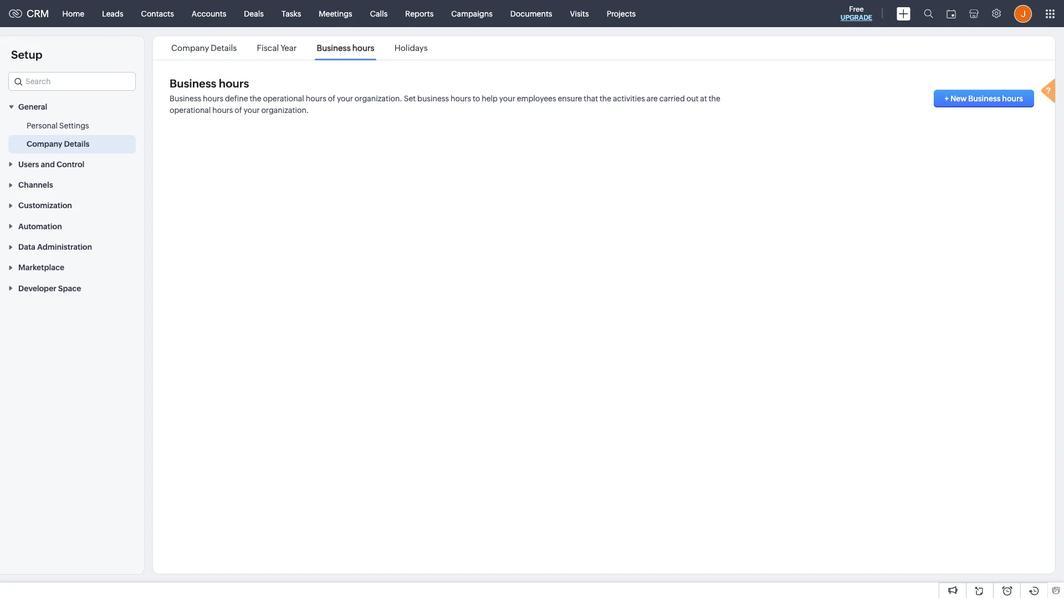 Task type: describe. For each thing, give the bounding box(es) containing it.
leads
[[102, 9, 123, 18]]

1 horizontal spatial company details link
[[170, 43, 239, 53]]

Search text field
[[9, 73, 135, 90]]

2 the from the left
[[600, 94, 611, 103]]

create menu element
[[890, 0, 917, 27]]

search element
[[917, 0, 940, 27]]

new
[[950, 94, 967, 103]]

calls link
[[361, 0, 396, 27]]

business hours link
[[315, 43, 376, 53]]

visits
[[570, 9, 589, 18]]

profile image
[[1014, 5, 1032, 22]]

free
[[849, 5, 864, 13]]

general region
[[0, 117, 144, 154]]

that
[[584, 94, 598, 103]]

administration
[[37, 243, 92, 252]]

users and control button
[[0, 154, 144, 174]]

users
[[18, 160, 39, 169]]

hours inside "list"
[[352, 43, 374, 53]]

space
[[58, 284, 81, 293]]

documents link
[[502, 0, 561, 27]]

deals link
[[235, 0, 273, 27]]

define
[[225, 94, 248, 103]]

documents
[[510, 9, 552, 18]]

data administration
[[18, 243, 92, 252]]

carried
[[659, 94, 685, 103]]

campaigns link
[[442, 0, 502, 27]]

help
[[482, 94, 498, 103]]

0 horizontal spatial business hours
[[170, 77, 249, 90]]

deals
[[244, 9, 264, 18]]

data
[[18, 243, 35, 252]]

fiscal year link
[[255, 43, 298, 53]]

to
[[473, 94, 480, 103]]

+
[[945, 94, 949, 103]]

developer space button
[[0, 278, 144, 299]]

channels button
[[0, 174, 144, 195]]

company inside general region
[[27, 140, 62, 149]]

calls
[[370, 9, 388, 18]]

create menu image
[[897, 7, 911, 20]]

users and control
[[18, 160, 84, 169]]

1 horizontal spatial your
[[337, 94, 353, 103]]

projects link
[[598, 0, 645, 27]]

tasks
[[282, 9, 301, 18]]

reports link
[[396, 0, 442, 27]]

home
[[62, 9, 84, 18]]

ensure
[[558, 94, 582, 103]]

at
[[700, 94, 707, 103]]

meetings link
[[310, 0, 361, 27]]

company inside "list"
[[171, 43, 209, 53]]

business hours define the operational hours of your organization. set business hours to help your employees ensure that the activities are carried out at the operational hours of your organization.
[[170, 94, 720, 115]]

business inside business hours define the operational hours of your organization. set business hours to help your employees ensure that the activities are carried out at the operational hours of your organization.
[[170, 94, 201, 103]]

contacts
[[141, 9, 174, 18]]

0 horizontal spatial organization.
[[261, 106, 309, 115]]

developer
[[18, 284, 56, 293]]

personal settings link
[[27, 120, 89, 132]]

upgrade
[[841, 14, 872, 22]]

business
[[417, 94, 449, 103]]

leads link
[[93, 0, 132, 27]]

1 horizontal spatial organization.
[[355, 94, 402, 103]]

0 vertical spatial details
[[211, 43, 237, 53]]

fiscal
[[257, 43, 279, 53]]

personal
[[27, 122, 58, 130]]



Task type: vqa. For each thing, say whether or not it's contained in the screenshot.
of
yes



Task type: locate. For each thing, give the bounding box(es) containing it.
control
[[57, 160, 84, 169]]

0 horizontal spatial details
[[64, 140, 89, 149]]

the right at
[[709, 94, 720, 103]]

general
[[18, 103, 47, 112]]

of
[[328, 94, 335, 103], [235, 106, 242, 115]]

employees
[[517, 94, 556, 103]]

projects
[[607, 9, 636, 18]]

search image
[[924, 9, 933, 18]]

0 horizontal spatial of
[[235, 106, 242, 115]]

accounts
[[192, 9, 226, 18]]

your
[[337, 94, 353, 103], [499, 94, 515, 103], [244, 106, 260, 115]]

visits link
[[561, 0, 598, 27]]

calendar image
[[947, 9, 956, 18]]

personal settings
[[27, 122, 89, 130]]

business hours up define
[[170, 77, 249, 90]]

business
[[317, 43, 351, 53], [170, 77, 216, 90], [170, 94, 201, 103], [968, 94, 1001, 103]]

meetings
[[319, 9, 352, 18]]

setup
[[11, 48, 42, 61]]

marketplace button
[[0, 257, 144, 278]]

settings
[[59, 122, 89, 130]]

crm
[[27, 8, 49, 19]]

automation button
[[0, 216, 144, 237]]

customization button
[[0, 195, 144, 216]]

2 horizontal spatial your
[[499, 94, 515, 103]]

help image
[[1039, 77, 1061, 107]]

3 the from the left
[[709, 94, 720, 103]]

1 horizontal spatial the
[[600, 94, 611, 103]]

company
[[171, 43, 209, 53], [27, 140, 62, 149]]

+ new business hours
[[945, 94, 1023, 103]]

list containing company details
[[161, 36, 438, 60]]

1 the from the left
[[250, 94, 261, 103]]

0 horizontal spatial company
[[27, 140, 62, 149]]

customization
[[18, 201, 72, 210]]

1 horizontal spatial company
[[171, 43, 209, 53]]

1 vertical spatial company details link
[[27, 139, 89, 150]]

marketplace
[[18, 263, 64, 272]]

developer space
[[18, 284, 81, 293]]

business hours down meetings
[[317, 43, 374, 53]]

0 horizontal spatial operational
[[170, 106, 211, 115]]

None field
[[8, 72, 136, 91]]

accounts link
[[183, 0, 235, 27]]

company details link down personal settings
[[27, 139, 89, 150]]

0 horizontal spatial the
[[250, 94, 261, 103]]

year
[[281, 43, 297, 53]]

of down define
[[235, 106, 242, 115]]

profile element
[[1008, 0, 1039, 27]]

0 vertical spatial of
[[328, 94, 335, 103]]

automation
[[18, 222, 62, 231]]

1 vertical spatial business hours
[[170, 77, 249, 90]]

1 vertical spatial operational
[[170, 106, 211, 115]]

your right help
[[499, 94, 515, 103]]

of down "business hours" link
[[328, 94, 335, 103]]

1 horizontal spatial business hours
[[317, 43, 374, 53]]

operational
[[263, 94, 304, 103], [170, 106, 211, 115]]

company details link down accounts
[[170, 43, 239, 53]]

0 vertical spatial operational
[[263, 94, 304, 103]]

your down define
[[244, 106, 260, 115]]

list
[[161, 36, 438, 60]]

your down "business hours" link
[[337, 94, 353, 103]]

details down accounts
[[211, 43, 237, 53]]

1 vertical spatial organization.
[[261, 106, 309, 115]]

company details link
[[170, 43, 239, 53], [27, 139, 89, 150]]

free upgrade
[[841, 5, 872, 22]]

details
[[211, 43, 237, 53], [64, 140, 89, 149]]

company details link inside general region
[[27, 139, 89, 150]]

activities
[[613, 94, 645, 103]]

0 vertical spatial company details link
[[170, 43, 239, 53]]

are
[[647, 94, 658, 103]]

company details inside "list"
[[171, 43, 237, 53]]

1 horizontal spatial operational
[[263, 94, 304, 103]]

holidays link
[[393, 43, 429, 53]]

out
[[687, 94, 699, 103]]

data administration button
[[0, 237, 144, 257]]

company details down accounts
[[171, 43, 237, 53]]

0 vertical spatial company details
[[171, 43, 237, 53]]

the
[[250, 94, 261, 103], [600, 94, 611, 103], [709, 94, 720, 103]]

hours
[[352, 43, 374, 53], [219, 77, 249, 90], [203, 94, 223, 103], [306, 94, 326, 103], [451, 94, 471, 103], [1002, 94, 1023, 103], [212, 106, 233, 115]]

0 horizontal spatial your
[[244, 106, 260, 115]]

0 vertical spatial company
[[171, 43, 209, 53]]

1 horizontal spatial details
[[211, 43, 237, 53]]

contacts link
[[132, 0, 183, 27]]

company details down personal settings
[[27, 140, 89, 149]]

company down accounts
[[171, 43, 209, 53]]

organization.
[[355, 94, 402, 103], [261, 106, 309, 115]]

company details
[[171, 43, 237, 53], [27, 140, 89, 149]]

campaigns
[[451, 9, 493, 18]]

1 vertical spatial company
[[27, 140, 62, 149]]

1 vertical spatial company details
[[27, 140, 89, 149]]

details inside general region
[[64, 140, 89, 149]]

details down 'settings'
[[64, 140, 89, 149]]

reports
[[405, 9, 434, 18]]

and
[[41, 160, 55, 169]]

1 horizontal spatial company details
[[171, 43, 237, 53]]

2 horizontal spatial the
[[709, 94, 720, 103]]

set
[[404, 94, 416, 103]]

1 vertical spatial details
[[64, 140, 89, 149]]

business hours
[[317, 43, 374, 53], [170, 77, 249, 90]]

home link
[[54, 0, 93, 27]]

company details inside general region
[[27, 140, 89, 149]]

the right define
[[250, 94, 261, 103]]

0 horizontal spatial company details link
[[27, 139, 89, 150]]

holidays
[[394, 43, 428, 53]]

tasks link
[[273, 0, 310, 27]]

fiscal year
[[257, 43, 297, 53]]

1 vertical spatial of
[[235, 106, 242, 115]]

crm link
[[9, 8, 49, 19]]

0 vertical spatial organization.
[[355, 94, 402, 103]]

1 horizontal spatial of
[[328, 94, 335, 103]]

company down the personal
[[27, 140, 62, 149]]

general button
[[0, 96, 144, 117]]

0 horizontal spatial company details
[[27, 140, 89, 149]]

0 vertical spatial business hours
[[317, 43, 374, 53]]

the right that
[[600, 94, 611, 103]]

channels
[[18, 181, 53, 190]]



